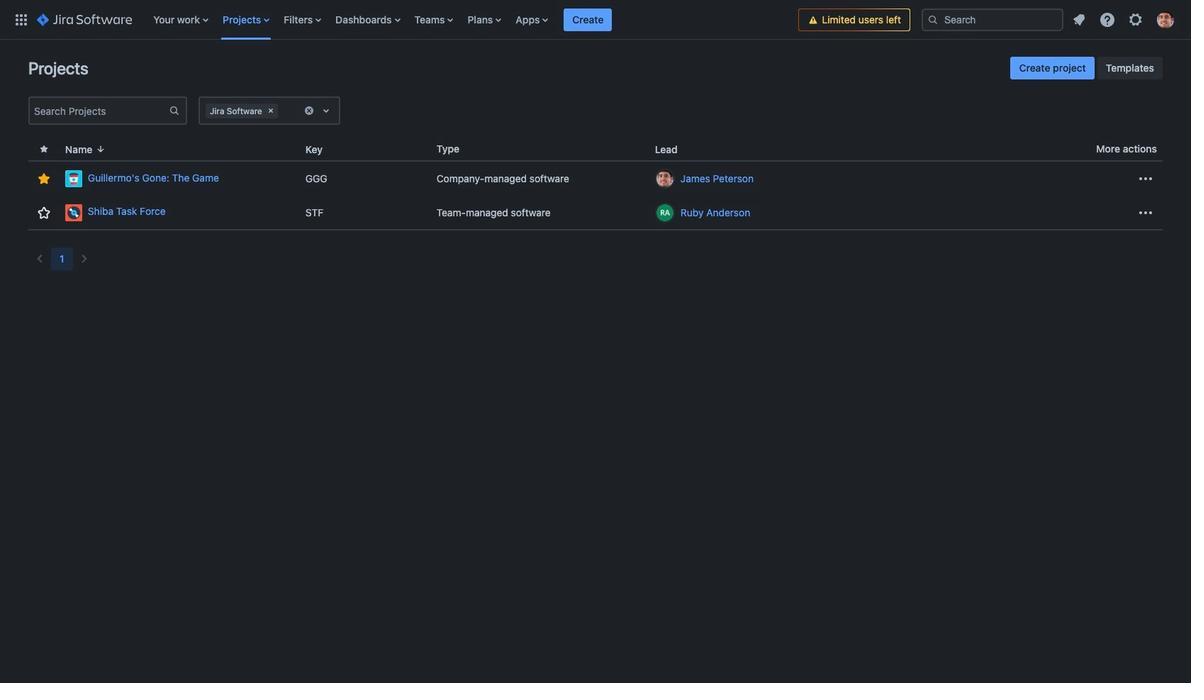 Task type: describe. For each thing, give the bounding box(es) containing it.
Search Projects text field
[[30, 101, 169, 121]]

more image for star guillermo's gone: the game icon at the left of the page
[[1138, 170, 1155, 187]]

help image
[[1100, 11, 1117, 28]]

0 horizontal spatial list
[[146, 0, 799, 39]]

notifications image
[[1071, 11, 1088, 28]]

clear image
[[304, 105, 315, 116]]

primary element
[[9, 0, 799, 39]]

Choose Jira products text field
[[281, 104, 284, 118]]

clear image
[[265, 105, 277, 116]]

open image
[[318, 102, 335, 119]]

search image
[[928, 14, 939, 25]]

Search field
[[922, 8, 1064, 31]]



Task type: locate. For each thing, give the bounding box(es) containing it.
jira software image
[[37, 11, 132, 28], [37, 11, 132, 28]]

banner
[[0, 0, 1192, 40]]

list item
[[564, 0, 613, 39]]

None search field
[[922, 8, 1064, 31]]

1 vertical spatial more image
[[1138, 204, 1155, 221]]

settings image
[[1128, 11, 1145, 28]]

more image for the "star shiba task force" icon
[[1138, 204, 1155, 221]]

1 horizontal spatial list
[[1067, 7, 1183, 32]]

list
[[146, 0, 799, 39], [1067, 7, 1183, 32]]

next image
[[76, 250, 93, 267]]

0 vertical spatial more image
[[1138, 170, 1155, 187]]

star guillermo's gone: the game image
[[35, 170, 52, 187]]

appswitcher icon image
[[13, 11, 30, 28]]

star shiba task force image
[[35, 204, 52, 221]]

group
[[1011, 57, 1163, 79]]

your profile and settings image
[[1158, 11, 1175, 28]]

2 more image from the top
[[1138, 204, 1155, 221]]

more image
[[1138, 170, 1155, 187], [1138, 204, 1155, 221]]

1 more image from the top
[[1138, 170, 1155, 187]]

previous image
[[31, 250, 48, 267]]



Task type: vqa. For each thing, say whether or not it's contained in the screenshot.
Appswitcher Icon
yes



